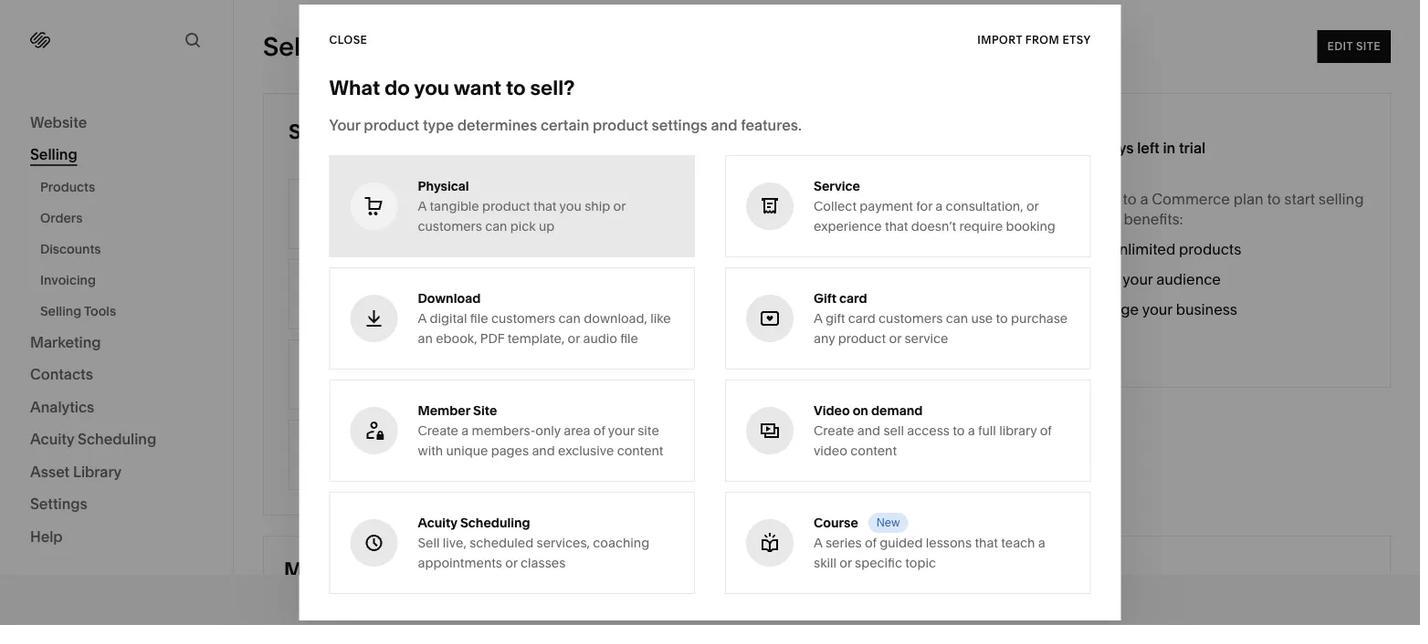 Task type: locate. For each thing, give the bounding box(es) containing it.
start inside publish go live and start selling.
[[400, 459, 423, 472]]

2 create from the left
[[814, 423, 855, 439]]

1 vertical spatial file
[[621, 331, 639, 347]]

0 horizontal spatial content
[[617, 444, 664, 459]]

and inside video on demand create and sell access to a full library of video content
[[858, 423, 881, 439]]

template,
[[508, 331, 565, 347]]

a up an
[[418, 311, 427, 327]]

0 vertical spatial acuity
[[30, 431, 74, 449]]

trial left "ends"
[[484, 593, 506, 608]]

customers down tangible
[[418, 219, 482, 234]]

0 horizontal spatial 14
[[557, 593, 569, 608]]

asset
[[30, 463, 70, 481]]

a inside payments add a way to get paid.
[[363, 298, 370, 311]]

products link
[[40, 172, 213, 203]]

orders
[[40, 211, 83, 226]]

a down subscription
[[382, 378, 388, 391]]

to inside video on demand create and sell access to a full library of video content
[[953, 423, 965, 439]]

selling tools
[[40, 304, 116, 319]]

pages
[[491, 444, 529, 459]]

live,
[[443, 536, 467, 551]]

audience
[[1157, 270, 1221, 288]]

your down grow your audience
[[1143, 301, 1173, 318]]

1 vertical spatial with
[[418, 444, 443, 459]]

1 vertical spatial sell
[[417, 558, 451, 582]]

0 horizontal spatial file
[[470, 311, 488, 327]]

trial right 'left'
[[1179, 139, 1206, 157]]

acuity up 'asset'
[[30, 431, 74, 449]]

paid.
[[428, 298, 453, 311]]

a inside a series of guided lessons that teach a skill or specific topic
[[1039, 536, 1046, 551]]

products left added.
[[339, 217, 385, 231]]

customers up service
[[879, 311, 943, 327]]

that left teach
[[975, 536, 998, 551]]

scheduling down analytics link
[[78, 431, 156, 449]]

what do you want to sell?
[[329, 75, 575, 100]]

content
[[617, 444, 664, 459], [851, 444, 897, 459]]

0 vertical spatial sell
[[884, 423, 904, 439]]

1 horizontal spatial you
[[560, 199, 582, 214]]

or left "audio"
[[568, 331, 580, 347]]

product inside physical a tangible product that you ship or customers can pick up
[[482, 199, 531, 214]]

up right pick
[[539, 219, 555, 234]]

you right do
[[414, 75, 450, 100]]

a up added.
[[418, 199, 427, 214]]

0 vertical spatial selling
[[263, 31, 346, 62]]

store
[[402, 119, 452, 144]]

or left service
[[889, 331, 902, 347]]

a series of guided lessons that teach a skill or specific topic
[[814, 536, 1046, 571]]

with inside member site create a members-only area of your site with unique pages and exclusive content
[[418, 444, 443, 459]]

ebook,
[[436, 331, 477, 347]]

selling up marketing
[[40, 304, 82, 319]]

0 vertical spatial up
[[325, 119, 351, 144]]

or up booking
[[1027, 199, 1039, 214]]

acuity for acuity scheduling
[[30, 431, 74, 449]]

14 left days.
[[557, 593, 569, 608]]

sell left live,
[[418, 536, 440, 551]]

site right the 'edit'
[[1357, 40, 1381, 53]]

2 subscribe from the top
[[1050, 354, 1115, 367]]

content right exclusive on the bottom left
[[617, 444, 664, 459]]

of up specific
[[865, 536, 877, 551]]

product up pick
[[482, 199, 531, 214]]

services,
[[537, 536, 590, 551]]

0 vertical spatial site
[[1357, 40, 1381, 53]]

that down payment
[[885, 219, 909, 234]]

1 horizontal spatial with
[[1050, 210, 1079, 228]]

require
[[960, 219, 1003, 234]]

import
[[978, 33, 1023, 46]]

0 vertical spatial scheduling
[[78, 431, 156, 449]]

selling down website
[[30, 146, 77, 164]]

manage your business
[[1083, 301, 1238, 318]]

1 horizontal spatial scheduling
[[460, 516, 530, 531]]

product
[[364, 116, 420, 134], [593, 116, 648, 134], [482, 199, 531, 214], [838, 331, 886, 347]]

0 vertical spatial with
[[1050, 210, 1079, 228]]

site inside "button"
[[1357, 40, 1381, 53]]

site.
[[853, 593, 877, 608]]

1 horizontal spatial that
[[885, 219, 909, 234]]

can inside 'download a digital file customers can download, like an ebook, pdf template, or audio file'
[[559, 311, 581, 327]]

0 horizontal spatial your
[[329, 116, 361, 134]]

2 horizontal spatial that
[[975, 536, 998, 551]]

can left pick
[[485, 219, 507, 234]]

to up benefits:
[[1123, 190, 1137, 208]]

sell down demand
[[884, 423, 904, 439]]

sell
[[1083, 240, 1108, 258], [418, 536, 440, 551]]

selling tools link
[[40, 296, 213, 327]]

0 vertical spatial 14
[[1061, 128, 1090, 164]]

0 vertical spatial your
[[329, 116, 361, 134]]

experience
[[814, 219, 882, 234]]

marketing
[[30, 333, 101, 351]]

file down download,
[[621, 331, 639, 347]]

a left way
[[363, 298, 370, 311]]

create inside video on demand create and sell access to a full library of video content
[[814, 423, 855, 439]]

or down scheduled
[[505, 556, 518, 571]]

can up the template,
[[559, 311, 581, 327]]

of
[[594, 423, 605, 439], [1040, 423, 1052, 439], [865, 536, 877, 551], [808, 593, 820, 608]]

with left unique
[[418, 444, 443, 459]]

0 vertical spatial sell
[[1083, 240, 1108, 258]]

1 horizontal spatial file
[[621, 331, 639, 347]]

1 vertical spatial site
[[638, 423, 659, 439]]

card up the gift
[[840, 291, 868, 307]]

scheduling up scheduled
[[460, 516, 530, 531]]

invoicing link
[[40, 265, 213, 296]]

0 vertical spatial subscribe
[[1050, 190, 1120, 208]]

1 vertical spatial subscribe
[[1050, 354, 1115, 367]]

1 vertical spatial start
[[400, 459, 423, 472]]

settings link
[[30, 495, 203, 516]]

your down "what"
[[329, 116, 361, 134]]

ways
[[339, 558, 389, 582]]

access
[[908, 423, 950, 439]]

of inside a series of guided lessons that teach a skill or specific topic
[[865, 536, 877, 551]]

0 horizontal spatial trial
[[484, 593, 506, 608]]

customers up the template,
[[491, 311, 556, 327]]

that up pick
[[534, 199, 557, 214]]

2 vertical spatial that
[[975, 536, 998, 551]]

0 horizontal spatial customers
[[418, 219, 482, 234]]

subscribe down the manage
[[1050, 354, 1115, 367]]

library
[[73, 463, 122, 481]]

discounts link
[[40, 234, 213, 265]]

0 horizontal spatial get
[[408, 298, 425, 311]]

or inside a series of guided lessons that teach a skill or specific topic
[[840, 556, 852, 571]]

card right the gift
[[849, 311, 876, 327]]

a inside gift card a gift card customers can use to purchase any product or service
[[814, 311, 823, 327]]

scheduled
[[470, 536, 534, 551]]

acuity inside acuity scheduling sell live, scheduled services, coaching appointments or classes
[[418, 516, 458, 531]]

get left paid.
[[408, 298, 425, 311]]

on
[[853, 403, 869, 419]]

1 horizontal spatial customers
[[491, 311, 556, 327]]

to right way
[[395, 298, 405, 311]]

sell down live,
[[417, 558, 451, 582]]

get left the
[[706, 593, 726, 608]]

1 horizontal spatial your
[[454, 593, 481, 608]]

1 create from the left
[[418, 423, 459, 439]]

to
[[506, 75, 526, 100], [1123, 190, 1137, 208], [1268, 190, 1281, 208], [395, 298, 405, 311], [996, 311, 1008, 327], [953, 423, 965, 439], [393, 558, 413, 582], [691, 593, 703, 608]]

added.
[[388, 217, 424, 231]]

0 horizontal spatial sell
[[418, 536, 440, 551]]

0 horizontal spatial create
[[418, 423, 459, 439]]

and right live
[[377, 459, 397, 472]]

a up unique
[[462, 423, 469, 439]]

coaching
[[593, 536, 650, 551]]

your inside member site create a members-only area of your site with unique pages and exclusive content
[[608, 423, 635, 439]]

selling up "what"
[[263, 31, 346, 62]]

product down the gift
[[838, 331, 886, 347]]

up right set
[[325, 119, 351, 144]]

certain
[[541, 116, 590, 134]]

import from etsy button
[[978, 23, 1091, 56]]

product down do
[[364, 116, 420, 134]]

1 horizontal spatial create
[[814, 423, 855, 439]]

set up your store
[[289, 119, 452, 144]]

a
[[418, 199, 427, 214], [418, 311, 427, 327], [814, 311, 823, 327], [814, 536, 823, 551]]

1 vertical spatial that
[[885, 219, 909, 234]]

tangible
[[430, 199, 479, 214]]

file up pdf at the bottom
[[470, 311, 488, 327]]

edit site button
[[1318, 30, 1391, 63]]

selling
[[1319, 190, 1364, 208]]

a inside member site create a members-only area of your site with unique pages and exclusive content
[[462, 423, 469, 439]]

1 vertical spatial card
[[849, 311, 876, 327]]

your down unlimited
[[1123, 270, 1153, 288]]

a up "skill"
[[814, 536, 823, 551]]

content down on
[[851, 444, 897, 459]]

subscription
[[339, 360, 416, 375]]

subscribe to a commerce plan to start selling with these benefits:
[[1050, 190, 1364, 228]]

0 vertical spatial trial
[[1179, 139, 1206, 157]]

you left ship
[[560, 199, 582, 214]]

products up orders
[[40, 180, 95, 195]]

and down on
[[858, 423, 881, 439]]

create inside member site create a members-only area of your site with unique pages and exclusive content
[[418, 423, 459, 439]]

tools
[[84, 304, 116, 319]]

subscribe for subscribe to a commerce plan to start selling with these benefits:
[[1050, 190, 1120, 208]]

video
[[814, 444, 848, 459]]

1 horizontal spatial site
[[1357, 40, 1381, 53]]

teach
[[1002, 536, 1036, 551]]

publish
[[339, 440, 384, 456]]

1 horizontal spatial get
[[706, 593, 726, 608]]

create down member
[[418, 423, 459, 439]]

most
[[752, 593, 783, 608]]

these
[[1082, 210, 1121, 228]]

scheduling inside acuity scheduling sell live, scheduled services, coaching appointments or classes
[[460, 516, 530, 531]]

2 vertical spatial selling
[[40, 304, 82, 319]]

members-
[[472, 423, 536, 439]]

unlimited
[[1111, 240, 1176, 258]]

1 vertical spatial acuity
[[418, 516, 458, 531]]

1 subscribe from the top
[[1050, 190, 1120, 208]]

type
[[423, 116, 454, 134]]

1 content from the left
[[617, 444, 664, 459]]

of right area
[[594, 423, 605, 439]]

commerce
[[1152, 190, 1230, 208]]

scheduling for acuity scheduling sell live, scheduled services, coaching appointments or classes
[[460, 516, 530, 531]]

your down do
[[355, 119, 398, 144]]

a left full at bottom
[[968, 423, 976, 439]]

products
[[40, 180, 95, 195], [339, 199, 394, 215], [339, 217, 385, 231]]

asset library link
[[30, 462, 203, 484]]

edit site
[[1328, 40, 1381, 53]]

0 vertical spatial that
[[534, 199, 557, 214]]

acuity for acuity scheduling sell live, scheduled services, coaching appointments or classes
[[418, 516, 458, 531]]

selling
[[263, 31, 346, 62], [30, 146, 77, 164], [40, 304, 82, 319]]

to left full at bottom
[[953, 423, 965, 439]]

a right teach
[[1039, 536, 1046, 551]]

0 vertical spatial in
[[1163, 139, 1176, 157]]

0 vertical spatial products
[[40, 180, 95, 195]]

acuity scheduling
[[30, 431, 156, 449]]

1 horizontal spatial 14
[[1061, 128, 1090, 164]]

discounts
[[40, 242, 101, 257]]

0 horizontal spatial site
[[638, 423, 659, 439]]

to right now
[[691, 593, 703, 608]]

ends
[[510, 593, 540, 608]]

0 vertical spatial get
[[408, 298, 425, 311]]

to inside payments add a way to get paid.
[[395, 298, 405, 311]]

and inside publish go live and start selling.
[[377, 459, 397, 472]]

1 horizontal spatial can
[[559, 311, 581, 327]]

1 vertical spatial 14
[[557, 593, 569, 608]]

content inside video on demand create and sell access to a full library of video content
[[851, 444, 897, 459]]

subscribe up these
[[1050, 190, 1120, 208]]

your down appointments
[[454, 593, 481, 608]]

a left the gift
[[814, 311, 823, 327]]

to right 'use'
[[996, 311, 1008, 327]]

classes
[[521, 556, 566, 571]]

can left 'use'
[[946, 311, 968, 327]]

download,
[[584, 311, 648, 327]]

digital
[[430, 311, 467, 327]]

gift
[[814, 291, 837, 307]]

0 horizontal spatial acuity
[[30, 431, 74, 449]]

1 vertical spatial products
[[339, 199, 394, 215]]

out
[[786, 593, 805, 608]]

0 horizontal spatial scheduling
[[78, 431, 156, 449]]

a up benefits:
[[1141, 190, 1149, 208]]

your up exclusive on the bottom left
[[608, 423, 635, 439]]

1 vertical spatial up
[[539, 219, 555, 234]]

gift
[[826, 311, 845, 327]]

1 vertical spatial trial
[[484, 593, 506, 608]]

2 horizontal spatial customers
[[879, 311, 943, 327]]

your left site.
[[823, 593, 850, 608]]

in right 'left'
[[1163, 139, 1176, 157]]

a right for
[[936, 199, 943, 214]]

start left selling
[[1285, 190, 1316, 208]]

0 horizontal spatial you
[[414, 75, 450, 100]]

site inside member site create a members-only area of your site with unique pages and exclusive content
[[638, 423, 659, 439]]

0 horizontal spatial can
[[485, 219, 507, 234]]

0 vertical spatial start
[[1285, 190, 1316, 208]]

from
[[1026, 33, 1060, 46]]

2 horizontal spatial can
[[946, 311, 968, 327]]

1 vertical spatial scheduling
[[460, 516, 530, 531]]

2 content from the left
[[851, 444, 897, 459]]

0 horizontal spatial that
[[534, 199, 557, 214]]

products up added.
[[339, 199, 394, 215]]

1 vertical spatial your
[[454, 593, 481, 608]]

of right the library
[[1040, 423, 1052, 439]]

scheduling for acuity scheduling
[[78, 431, 156, 449]]

trial
[[1179, 139, 1206, 157], [484, 593, 506, 608]]

that inside service collect payment for a consultation, or experience that doesn't require booking
[[885, 219, 909, 234]]

settings
[[652, 116, 708, 134]]

choose
[[339, 378, 379, 391]]

0 horizontal spatial with
[[418, 444, 443, 459]]

you inside physical a tangible product that you ship or customers can pick up
[[560, 199, 582, 214]]

1 vertical spatial in
[[543, 593, 553, 608]]

create down video
[[814, 423, 855, 439]]

physical
[[418, 179, 469, 194]]

customers
[[418, 219, 482, 234], [491, 311, 556, 327], [879, 311, 943, 327]]

your for your product type determines certain product settings and features.
[[329, 116, 361, 134]]

or
[[613, 199, 626, 214], [1027, 199, 1039, 214], [568, 331, 580, 347], [889, 331, 902, 347], [505, 556, 518, 571], [840, 556, 852, 571]]

1 horizontal spatial start
[[1285, 190, 1316, 208]]

1 horizontal spatial acuity
[[418, 516, 458, 531]]

1 horizontal spatial up
[[539, 219, 555, 234]]

1 vertical spatial sell
[[418, 536, 440, 551]]

14 left days
[[1061, 128, 1090, 164]]

to left sell?
[[506, 75, 526, 100]]

0 horizontal spatial start
[[400, 459, 423, 472]]

subscribe inside subscribe to a commerce plan to start selling with these benefits:
[[1050, 190, 1120, 208]]

asset library
[[30, 463, 122, 481]]

and down the only
[[532, 444, 555, 459]]

and inside member site create a members-only area of your site with unique pages and exclusive content
[[532, 444, 555, 459]]

or down series
[[840, 556, 852, 571]]

in right "ends"
[[543, 593, 553, 608]]

site right area
[[638, 423, 659, 439]]

sell up grow
[[1083, 240, 1108, 258]]

with left these
[[1050, 210, 1079, 228]]

sell
[[884, 423, 904, 439], [417, 558, 451, 582]]

1 horizontal spatial content
[[851, 444, 897, 459]]

of right "out"
[[808, 593, 820, 608]]

with inside subscribe to a commerce plan to start selling with these benefits:
[[1050, 210, 1079, 228]]

to right ways
[[393, 558, 413, 582]]

start left selling.
[[400, 459, 423, 472]]

or inside physical a tangible product that you ship or customers can pick up
[[613, 199, 626, 214]]

or right ship
[[613, 199, 626, 214]]

1 vertical spatial you
[[560, 199, 582, 214]]

acuity up live,
[[418, 516, 458, 531]]

1 horizontal spatial sell
[[884, 423, 904, 439]]

up
[[325, 119, 351, 144], [539, 219, 555, 234]]

scheduling
[[78, 431, 156, 449], [460, 516, 530, 531]]

content inside member site create a members-only area of your site with unique pages and exclusive content
[[617, 444, 664, 459]]

1 vertical spatial selling
[[30, 146, 77, 164]]

0 vertical spatial card
[[840, 291, 868, 307]]



Task type: vqa. For each thing, say whether or not it's contained in the screenshot.
Published
no



Task type: describe. For each thing, give the bounding box(es) containing it.
a inside video on demand create and sell access to a full library of video content
[[968, 423, 976, 439]]

of inside member site create a members-only area of your site with unique pages and exclusive content
[[594, 423, 605, 439]]

service
[[814, 179, 860, 194]]

product right "certain"
[[593, 116, 648, 134]]

now
[[663, 593, 688, 608]]

etsy
[[1063, 33, 1091, 46]]

a inside a series of guided lessons that teach a skill or specific topic
[[814, 536, 823, 551]]

can inside gift card a gift card customers can use to purchase any product or service
[[946, 311, 968, 327]]

payments add a way to get paid.
[[339, 280, 453, 311]]

download a digital file customers can download, like an ebook, pdf template, or audio file
[[418, 291, 671, 347]]

sell?
[[530, 75, 575, 100]]

marketing link
[[30, 333, 203, 354]]

appointments
[[418, 556, 502, 571]]

orders link
[[40, 203, 213, 234]]

exclusive
[[558, 444, 614, 459]]

get inside payments add a way to get paid.
[[408, 298, 425, 311]]

subscription
[[391, 378, 455, 391]]

1 horizontal spatial sell
[[1083, 240, 1108, 258]]

new
[[877, 517, 900, 530]]

contacts link
[[30, 365, 203, 386]]

only
[[536, 423, 561, 439]]

analytics
[[30, 398, 94, 416]]

features.
[[741, 116, 802, 134]]

payment
[[860, 199, 914, 214]]

way
[[372, 298, 392, 311]]

1 vertical spatial get
[[706, 593, 726, 608]]

that inside physical a tangible product that you ship or customers can pick up
[[534, 199, 557, 214]]

import from etsy
[[978, 33, 1091, 46]]

doesn't
[[912, 219, 957, 234]]

to right plan
[[1268, 190, 1281, 208]]

help
[[30, 528, 63, 546]]

products for products
[[40, 180, 95, 195]]

customers inside physical a tangible product that you ship or customers can pick up
[[418, 219, 482, 234]]

of inside video on demand create and sell access to a full library of video content
[[1040, 423, 1052, 439]]

grow
[[1083, 270, 1120, 288]]

determines
[[458, 116, 537, 134]]

0 vertical spatial file
[[470, 311, 488, 327]]

days.
[[572, 593, 603, 608]]

your product type determines certain product settings and features.
[[329, 116, 802, 134]]

library
[[1000, 423, 1037, 439]]

1 horizontal spatial in
[[1163, 139, 1176, 157]]

sell unlimited products
[[1083, 240, 1242, 258]]

use
[[972, 311, 993, 327]]

0 horizontal spatial sell
[[417, 558, 451, 582]]

ship
[[585, 199, 610, 214]]

or inside 'download a digital file customers can download, like an ebook, pdf template, or audio file'
[[568, 331, 580, 347]]

course
[[814, 516, 859, 531]]

or inside acuity scheduling sell live, scheduled services, coaching appointments or classes
[[505, 556, 518, 571]]

more ways to sell
[[284, 558, 451, 582]]

or inside service collect payment for a consultation, or experience that doesn't require booking
[[1027, 199, 1039, 214]]

want
[[454, 75, 502, 100]]

add
[[339, 298, 361, 311]]

collect
[[814, 199, 857, 214]]

plan
[[1234, 190, 1264, 208]]

skill
[[814, 556, 837, 571]]

set
[[289, 119, 321, 144]]

audio
[[583, 331, 617, 347]]

a inside subscribe to a commerce plan to start selling with these benefits:
[[1141, 190, 1149, 208]]

physical a tangible product that you ship or customers can pick up
[[418, 179, 626, 234]]

specific
[[855, 556, 903, 571]]

selling inside selling tools link
[[40, 304, 82, 319]]

0 vertical spatial you
[[414, 75, 450, 100]]

and right the settings
[[711, 116, 738, 134]]

lessons
[[926, 536, 972, 551]]

sell inside video on demand create and sell access to a full library of video content
[[884, 423, 904, 439]]

service collect payment for a consultation, or experience that doesn't require booking
[[814, 179, 1056, 234]]

benefits:
[[1124, 210, 1183, 228]]

products products added.
[[339, 199, 424, 231]]

selling inside selling link
[[30, 146, 77, 164]]

gift card a gift card customers can use to purchase any product or service
[[814, 291, 1068, 347]]

topic
[[906, 556, 936, 571]]

more
[[284, 558, 335, 582]]

pick
[[511, 219, 536, 234]]

0 horizontal spatial in
[[543, 593, 553, 608]]

live
[[357, 459, 375, 472]]

member
[[418, 403, 470, 419]]

go
[[339, 459, 354, 472]]

subscribe for subscribe
[[1050, 354, 1115, 367]]

full
[[979, 423, 997, 439]]

to inside gift card a gift card customers can use to purchase any product or service
[[996, 311, 1008, 327]]

customers inside gift card a gift card customers can use to purchase any product or service
[[879, 311, 943, 327]]

a inside 'download a digital file customers can download, like an ebook, pdf template, or audio file'
[[418, 311, 427, 327]]

video
[[814, 403, 850, 419]]

product inside gift card a gift card customers can use to purchase any product or service
[[838, 331, 886, 347]]

invoicing
[[40, 273, 96, 288]]

0 horizontal spatial up
[[325, 119, 351, 144]]

help link
[[30, 527, 63, 547]]

download
[[418, 291, 481, 307]]

a inside physical a tangible product that you ship or customers can pick up
[[418, 199, 427, 214]]

acuity scheduling link
[[30, 430, 203, 451]]

your for your trial ends in 14 days. upgrade now to get the most out of your site.
[[454, 593, 481, 608]]

business
[[1176, 301, 1238, 318]]

video on demand create and sell access to a full library of video content
[[814, 403, 1052, 459]]

can inside physical a tangible product that you ship or customers can pick up
[[485, 219, 507, 234]]

left
[[1138, 139, 1160, 157]]

1 horizontal spatial trial
[[1179, 139, 1206, 157]]

subscribe button
[[1050, 344, 1115, 377]]

pdf
[[480, 331, 505, 347]]

payments
[[339, 280, 399, 295]]

edit
[[1328, 40, 1354, 53]]

what
[[329, 75, 380, 100]]

settings
[[30, 496, 88, 513]]

start inside subscribe to a commerce plan to start selling with these benefits:
[[1285, 190, 1316, 208]]

an
[[418, 331, 433, 347]]

consultation,
[[946, 199, 1024, 214]]

close button
[[329, 23, 368, 56]]

2 vertical spatial products
[[339, 217, 385, 231]]

up inside physical a tangible product that you ship or customers can pick up
[[539, 219, 555, 234]]

member site create a members-only area of your site with unique pages and exclusive content
[[418, 403, 664, 459]]

products for products products added.
[[339, 199, 394, 215]]

close
[[329, 33, 368, 46]]

publish go live and start selling.
[[339, 440, 462, 472]]

or inside gift card a gift card customers can use to purchase any product or service
[[889, 331, 902, 347]]

a inside subscription choose a subscription plan.
[[382, 378, 388, 391]]

the
[[729, 593, 749, 608]]

purchase
[[1011, 311, 1068, 327]]

sell inside acuity scheduling sell live, scheduled services, coaching appointments or classes
[[418, 536, 440, 551]]

upgrade
[[606, 593, 660, 608]]

guided
[[880, 536, 923, 551]]

customers inside 'download a digital file customers can download, like an ebook, pdf template, or audio file'
[[491, 311, 556, 327]]

that inside a series of guided lessons that teach a skill or specific topic
[[975, 536, 998, 551]]

site
[[473, 403, 497, 419]]

a inside service collect payment for a consultation, or experience that doesn't require booking
[[936, 199, 943, 214]]

plan.
[[458, 378, 483, 391]]



